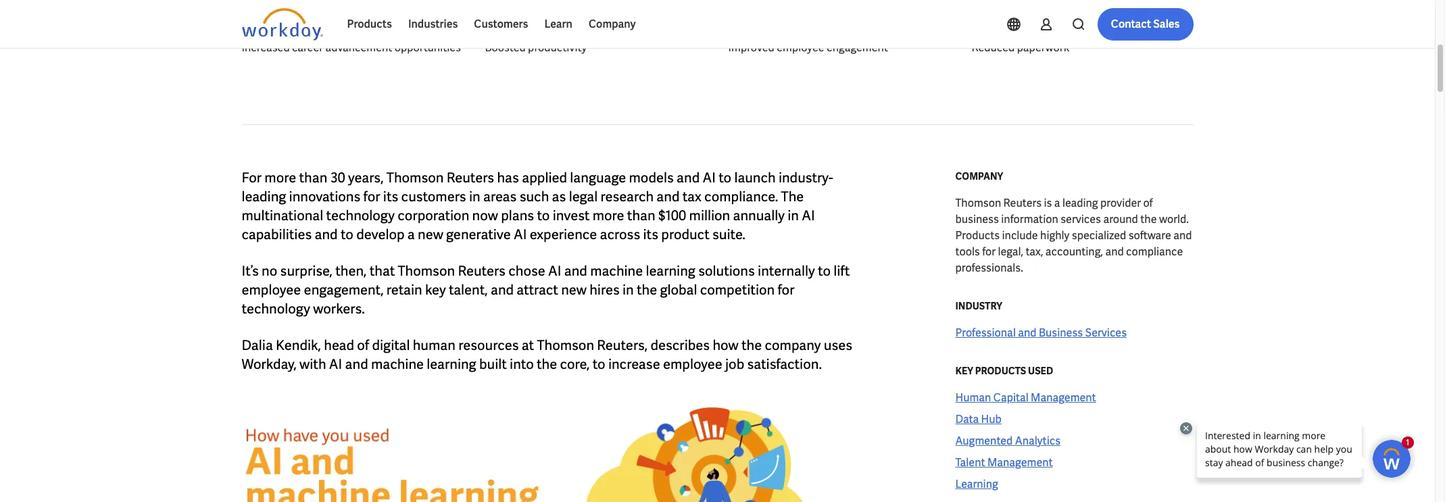 Task type: describe. For each thing, give the bounding box(es) containing it.
the right 'into' on the left bottom of page
[[537, 356, 557, 373]]

key
[[425, 281, 446, 299]]

opportunities
[[395, 41, 461, 55]]

human
[[955, 391, 991, 405]]

industry-
[[779, 169, 833, 187]]

of inside thomson reuters is a leading provider of business information services around the world. products include highly specialized software and tools for legal, tax, accounting, and compliance professionals.
[[1143, 196, 1153, 210]]

learning
[[955, 477, 998, 491]]

hub
[[981, 412, 1002, 427]]

multinational
[[242, 207, 323, 224]]

and up the $100
[[657, 188, 680, 205]]

reuters inside thomson reuters is a leading provider of business information services around the world. products include highly specialized software and tools for legal, tax, accounting, and compliance professionals.
[[1004, 196, 1042, 210]]

language
[[570, 169, 626, 187]]

accounting,
[[1046, 245, 1103, 259]]

head
[[324, 337, 354, 354]]

satisfaction.
[[747, 356, 822, 373]]

research
[[601, 188, 654, 205]]

products inside dropdown button
[[347, 17, 392, 31]]

reuters,
[[597, 337, 648, 354]]

key
[[955, 365, 973, 377]]

to inside it's no surprise, then, that thomson reuters chose ai and machine learning solutions internally to lift employee engagement, retain key talent, and attract new hires in the global competition for technology workers.
[[818, 262, 831, 280]]

human capital management link
[[955, 390, 1096, 406]]

career
[[292, 41, 323, 55]]

suite.
[[712, 226, 746, 243]]

no
[[262, 262, 277, 280]]

learning inside dalia kendik, head of digital human resources at thomson reuters, describes how the company uses workday, with ai and machine learning built into the core, to increase employee job satisfaction.
[[427, 356, 476, 373]]

business
[[955, 212, 999, 226]]

1 horizontal spatial more
[[593, 207, 624, 224]]

launch
[[734, 169, 776, 187]]

reuters for for more than 30 years, thomson reuters has applied language models and ai to launch industry- leading innovations for its customers in areas such as legal research and tax compliance. the multinational technology corporation now plans to invest more than $100 million annually in ai capabilities and to develop a new generative ai experience across its product suite.
[[447, 169, 494, 187]]

0 horizontal spatial more
[[265, 169, 296, 187]]

describes
[[651, 337, 710, 354]]

paperwork
[[1017, 41, 1069, 55]]

core,
[[560, 356, 590, 373]]

industry
[[955, 300, 1002, 312]]

employee inside it's no surprise, then, that thomson reuters chose ai and machine learning solutions internally to lift employee engagement, retain key talent, and attract new hires in the global competition for technology workers.
[[242, 281, 301, 299]]

augmented analytics link
[[955, 433, 1061, 450]]

0 vertical spatial than
[[299, 169, 327, 187]]

talent
[[955, 456, 985, 470]]

it's no surprise, then, that thomson reuters chose ai and machine learning solutions internally to lift employee engagement, retain key talent, and attract new hires in the global competition for technology workers.
[[242, 262, 850, 318]]

ai down the
[[802, 207, 815, 224]]

leading inside the for more than 30 years, thomson reuters has applied language models and ai to launch industry- leading innovations for its customers in areas such as legal research and tax compliance. the multinational technology corporation now plans to invest more than $100 million annually in ai capabilities and to develop a new generative ai experience across its product suite.
[[242, 188, 286, 205]]

learn
[[544, 17, 573, 31]]

workday,
[[242, 356, 297, 373]]

applied
[[522, 169, 567, 187]]

for
[[242, 169, 262, 187]]

has
[[497, 169, 519, 187]]

products button
[[339, 8, 400, 41]]

and down experience
[[564, 262, 587, 280]]

'' image
[[242, 391, 865, 502]]

across
[[600, 226, 640, 243]]

company
[[589, 17, 636, 31]]

machine inside it's no surprise, then, that thomson reuters chose ai and machine learning solutions internally to lift employee engagement, retain key talent, and attract new hires in the global competition for technology workers.
[[590, 262, 643, 280]]

generative
[[446, 226, 511, 243]]

world.
[[1159, 212, 1189, 226]]

leading inside thomson reuters is a leading provider of business information services around the world. products include highly specialized software and tools for legal, tax, accounting, and compliance professionals.
[[1063, 196, 1098, 210]]

how
[[713, 337, 739, 354]]

company button
[[581, 8, 644, 41]]

hires
[[590, 281, 620, 299]]

thomson inside the for more than 30 years, thomson reuters has applied language models and ai to launch industry- leading innovations for its customers in areas such as legal research and tax compliance. the multinational technology corporation now plans to invest more than $100 million annually in ai capabilities and to develop a new generative ai experience across its product suite.
[[387, 169, 444, 187]]

data
[[955, 412, 979, 427]]

talent management link
[[955, 455, 1053, 471]]

products inside thomson reuters is a leading provider of business information services around the world. products include highly specialized software and tools for legal, tax, accounting, and compliance professionals.
[[955, 228, 1000, 243]]

contact sales
[[1111, 17, 1180, 31]]

industries button
[[400, 8, 466, 41]]

tax,
[[1026, 245, 1043, 259]]

engagement,
[[304, 281, 384, 299]]

for more than 30 years, thomson reuters has applied language models and ai to launch industry- leading innovations for its customers in areas such as legal research and tax compliance. the multinational technology corporation now plans to invest more than $100 million annually in ai capabilities and to develop a new generative ai experience across its product suite.
[[242, 169, 833, 243]]

augmented analytics
[[955, 434, 1061, 448]]

increased career advancement opportunities
[[242, 41, 461, 55]]

retain
[[387, 281, 422, 299]]

thomson reuters is a leading provider of business information services around the world. products include highly specialized software and tools for legal, tax, accounting, and compliance professionals.
[[955, 196, 1192, 275]]

0 vertical spatial its
[[383, 188, 398, 205]]

human
[[413, 337, 456, 354]]

reduced
[[972, 41, 1015, 55]]

ai down plans
[[514, 226, 527, 243]]

machine inside dalia kendik, head of digital human resources at thomson reuters, describes how the company uses workday, with ai and machine learning built into the core, to increase employee job satisfaction.
[[371, 356, 424, 373]]

professionals.
[[955, 261, 1023, 275]]

job
[[725, 356, 744, 373]]

contact
[[1111, 17, 1151, 31]]

sales
[[1153, 17, 1180, 31]]

thomson inside it's no surprise, then, that thomson reuters chose ai and machine learning solutions internally to lift employee engagement, retain key talent, and attract new hires in the global competition for technology workers.
[[398, 262, 455, 280]]

of inside dalia kendik, head of digital human resources at thomson reuters, describes how the company uses workday, with ai and machine learning built into the core, to increase employee job satisfaction.
[[357, 337, 369, 354]]

that
[[370, 262, 395, 280]]

dalia kendik, head of digital human resources at thomson reuters, describes how the company uses workday, with ai and machine learning built into the core, to increase employee job satisfaction.
[[242, 337, 852, 373]]

data hub
[[955, 412, 1002, 427]]

learning inside it's no surprise, then, that thomson reuters chose ai and machine learning solutions internally to lift employee engagement, retain key talent, and attract new hires in the global competition for technology workers.
[[646, 262, 695, 280]]

it's
[[242, 262, 259, 280]]

to left develop
[[341, 226, 353, 243]]

company
[[955, 170, 1003, 183]]

with
[[300, 356, 326, 373]]

competition
[[700, 281, 775, 299]]

employee inside dalia kendik, head of digital human resources at thomson reuters, describes how the company uses workday, with ai and machine learning built into the core, to increase employee job satisfaction.
[[663, 356, 722, 373]]

and up tax
[[677, 169, 700, 187]]

productivity
[[528, 41, 587, 55]]

a inside thomson reuters is a leading provider of business information services around the world. products include highly specialized software and tools for legal, tax, accounting, and compliance professionals.
[[1054, 196, 1060, 210]]

boosted
[[485, 41, 526, 55]]

workers.
[[313, 300, 365, 318]]

augmented
[[955, 434, 1013, 448]]



Task type: vqa. For each thing, say whether or not it's contained in the screenshot.
Get
no



Task type: locate. For each thing, give the bounding box(es) containing it.
the up software
[[1141, 212, 1157, 226]]

solutions
[[698, 262, 755, 280]]

the
[[1141, 212, 1157, 226], [637, 281, 657, 299], [742, 337, 762, 354], [537, 356, 557, 373]]

at
[[522, 337, 534, 354]]

and
[[677, 169, 700, 187], [657, 188, 680, 205], [315, 226, 338, 243], [1174, 228, 1192, 243], [1105, 245, 1124, 259], [564, 262, 587, 280], [491, 281, 514, 299], [1018, 326, 1037, 340], [345, 356, 368, 373]]

products up advancement
[[347, 17, 392, 31]]

capabilities
[[242, 226, 312, 243]]

used
[[1028, 365, 1053, 377]]

learning link
[[955, 477, 998, 493]]

0 vertical spatial technology
[[326, 207, 395, 224]]

for inside the for more than 30 years, thomson reuters has applied language models and ai to launch industry- leading innovations for its customers in areas such as legal research and tax compliance. the multinational technology corporation now plans to invest more than $100 million annually in ai capabilities and to develop a new generative ai experience across its product suite.
[[363, 188, 380, 205]]

in up now
[[469, 188, 480, 205]]

resources
[[458, 337, 519, 354]]

surprise,
[[280, 262, 333, 280]]

employee right improved
[[777, 41, 824, 55]]

a inside the for more than 30 years, thomson reuters has applied language models and ai to launch industry- leading innovations for its customers in areas such as legal research and tax compliance. the multinational technology corporation now plans to invest more than $100 million annually in ai capabilities and to develop a new generative ai experience across its product suite.
[[408, 226, 415, 243]]

machine down the digital
[[371, 356, 424, 373]]

the left global
[[637, 281, 657, 299]]

2 vertical spatial reuters
[[458, 262, 506, 280]]

0 horizontal spatial a
[[408, 226, 415, 243]]

1 vertical spatial more
[[593, 207, 624, 224]]

information
[[1001, 212, 1058, 226]]

its down years, at the left of the page
[[383, 188, 398, 205]]

$100
[[658, 207, 686, 224]]

technology up develop
[[326, 207, 395, 224]]

leading down 'for'
[[242, 188, 286, 205]]

thomson up business
[[955, 196, 1001, 210]]

and down chose
[[491, 281, 514, 299]]

new inside the for more than 30 years, thomson reuters has applied language models and ai to launch industry- leading innovations for its customers in areas such as legal research and tax compliance. the multinational technology corporation now plans to invest more than $100 million annually in ai capabilities and to develop a new generative ai experience across its product suite.
[[418, 226, 443, 243]]

product
[[661, 226, 710, 243]]

1 horizontal spatial of
[[1143, 196, 1153, 210]]

for down internally in the right bottom of the page
[[778, 281, 795, 299]]

technology inside it's no surprise, then, that thomson reuters chose ai and machine learning solutions internally to lift employee engagement, retain key talent, and attract new hires in the global competition for technology workers.
[[242, 300, 310, 318]]

than down research at top
[[627, 207, 655, 224]]

1 horizontal spatial leading
[[1063, 196, 1098, 210]]

0 vertical spatial in
[[469, 188, 480, 205]]

0 horizontal spatial employee
[[242, 281, 301, 299]]

products down business
[[955, 228, 1000, 243]]

2 horizontal spatial in
[[788, 207, 799, 224]]

contact sales link
[[1098, 8, 1193, 41]]

0 vertical spatial machine
[[590, 262, 643, 280]]

and down innovations
[[315, 226, 338, 243]]

its down the $100
[[643, 226, 658, 243]]

reuters up talent,
[[458, 262, 506, 280]]

1 vertical spatial learning
[[427, 356, 476, 373]]

reuters inside the for more than 30 years, thomson reuters has applied language models and ai to launch industry- leading innovations for its customers in areas such as legal research and tax compliance. the multinational technology corporation now plans to invest more than $100 million annually in ai capabilities and to develop a new generative ai experience across its product suite.
[[447, 169, 494, 187]]

1 vertical spatial of
[[357, 337, 369, 354]]

1 horizontal spatial in
[[623, 281, 634, 299]]

2 vertical spatial for
[[778, 281, 795, 299]]

reuters for it's no surprise, then, that thomson reuters chose ai and machine learning solutions internally to lift employee engagement, retain key talent, and attract new hires in the global competition for technology workers.
[[458, 262, 506, 280]]

to up compliance.
[[719, 169, 731, 187]]

to left lift
[[818, 262, 831, 280]]

0 vertical spatial employee
[[777, 41, 824, 55]]

for down years, at the left of the page
[[363, 188, 380, 205]]

1 vertical spatial in
[[788, 207, 799, 224]]

annually
[[733, 207, 785, 224]]

key products used
[[955, 365, 1053, 377]]

go to the homepage image
[[242, 8, 323, 41]]

thomson up core,
[[537, 337, 594, 354]]

corporation
[[398, 207, 469, 224]]

2 vertical spatial employee
[[663, 356, 722, 373]]

more up across
[[593, 207, 624, 224]]

and down specialized
[[1105, 245, 1124, 259]]

management down used
[[1031, 391, 1096, 405]]

compliance
[[1126, 245, 1183, 259]]

machine up the hires
[[590, 262, 643, 280]]

ai inside dalia kendik, head of digital human resources at thomson reuters, describes how the company uses workday, with ai and machine learning built into the core, to increase employee job satisfaction.
[[329, 356, 342, 373]]

reduced paperwork
[[972, 41, 1069, 55]]

tax
[[683, 188, 702, 205]]

and left business
[[1018, 326, 1037, 340]]

in inside it's no surprise, then, that thomson reuters chose ai and machine learning solutions internally to lift employee engagement, retain key talent, and attract new hires in the global competition for technology workers.
[[623, 281, 634, 299]]

leading up services
[[1063, 196, 1098, 210]]

compliance.
[[704, 188, 778, 205]]

analytics
[[1015, 434, 1061, 448]]

1 horizontal spatial for
[[778, 281, 795, 299]]

plans
[[501, 207, 534, 224]]

1 horizontal spatial employee
[[663, 356, 722, 373]]

0 horizontal spatial for
[[363, 188, 380, 205]]

for inside thomson reuters is a leading provider of business information services around the world. products include highly specialized software and tools for legal, tax, accounting, and compliance professionals.
[[982, 245, 996, 259]]

technology down no
[[242, 300, 310, 318]]

ai inside it's no surprise, then, that thomson reuters chose ai and machine learning solutions internally to lift employee engagement, retain key talent, and attract new hires in the global competition for technology workers.
[[548, 262, 561, 280]]

than
[[299, 169, 327, 187], [627, 207, 655, 224]]

0 vertical spatial reuters
[[447, 169, 494, 187]]

built
[[479, 356, 507, 373]]

0 horizontal spatial than
[[299, 169, 327, 187]]

reuters up information
[[1004, 196, 1042, 210]]

and down head
[[345, 356, 368, 373]]

0 vertical spatial products
[[347, 17, 392, 31]]

to inside dalia kendik, head of digital human resources at thomson reuters, describes how the company uses workday, with ai and machine learning built into the core, to increase employee job satisfaction.
[[593, 356, 605, 373]]

in down the
[[788, 207, 799, 224]]

learning down human
[[427, 356, 476, 373]]

0 horizontal spatial technology
[[242, 300, 310, 318]]

specialized
[[1072, 228, 1126, 243]]

for inside it's no surprise, then, that thomson reuters chose ai and machine learning solutions internally to lift employee engagement, retain key talent, and attract new hires in the global competition for technology workers.
[[778, 281, 795, 299]]

as
[[552, 188, 566, 205]]

thomson
[[387, 169, 444, 187], [955, 196, 1001, 210], [398, 262, 455, 280], [537, 337, 594, 354]]

increased
[[242, 41, 290, 55]]

million
[[689, 207, 730, 224]]

2 horizontal spatial employee
[[777, 41, 824, 55]]

global
[[660, 281, 697, 299]]

customers
[[474, 17, 528, 31]]

1 vertical spatial machine
[[371, 356, 424, 373]]

management
[[1031, 391, 1096, 405], [988, 456, 1053, 470]]

the inside it's no surprise, then, that thomson reuters chose ai and machine learning solutions internally to lift employee engagement, retain key talent, and attract new hires in the global competition for technology workers.
[[637, 281, 657, 299]]

human capital management
[[955, 391, 1096, 405]]

1 horizontal spatial technology
[[326, 207, 395, 224]]

provider
[[1101, 196, 1141, 210]]

new down corporation
[[418, 226, 443, 243]]

1 horizontal spatial products
[[955, 228, 1000, 243]]

ai up compliance.
[[703, 169, 716, 187]]

1 horizontal spatial machine
[[590, 262, 643, 280]]

years,
[[348, 169, 384, 187]]

management down augmented analytics link
[[988, 456, 1053, 470]]

1 vertical spatial employee
[[242, 281, 301, 299]]

the up job
[[742, 337, 762, 354]]

digital
[[372, 337, 410, 354]]

0 vertical spatial for
[[363, 188, 380, 205]]

0 vertical spatial learning
[[646, 262, 695, 280]]

a right is on the right
[[1054, 196, 1060, 210]]

1 vertical spatial management
[[988, 456, 1053, 470]]

1 horizontal spatial its
[[643, 226, 658, 243]]

of right provider
[[1143, 196, 1153, 210]]

increase
[[608, 356, 660, 373]]

include
[[1002, 228, 1038, 243]]

30
[[330, 169, 345, 187]]

1 vertical spatial reuters
[[1004, 196, 1042, 210]]

reuters up "areas"
[[447, 169, 494, 187]]

and inside dalia kendik, head of digital human resources at thomson reuters, describes how the company uses workday, with ai and machine learning built into the core, to increase employee job satisfaction.
[[345, 356, 368, 373]]

technology inside the for more than 30 years, thomson reuters has applied language models and ai to launch industry- leading innovations for its customers in areas such as legal research and tax compliance. the multinational technology corporation now plans to invest more than $100 million annually in ai capabilities and to develop a new generative ai experience across its product suite.
[[326, 207, 395, 224]]

ai
[[703, 169, 716, 187], [802, 207, 815, 224], [514, 226, 527, 243], [548, 262, 561, 280], [329, 356, 342, 373]]

thomson up key
[[398, 262, 455, 280]]

employee down the describes
[[663, 356, 722, 373]]

attract
[[517, 281, 558, 299]]

improved employee engagement
[[728, 41, 888, 55]]

new inside it's no surprise, then, that thomson reuters chose ai and machine learning solutions internally to lift employee engagement, retain key talent, and attract new hires in the global competition for technology workers.
[[561, 281, 587, 299]]

advancement
[[325, 41, 392, 55]]

develop
[[356, 226, 405, 243]]

1 horizontal spatial new
[[561, 281, 587, 299]]

thomson up customers
[[387, 169, 444, 187]]

to down such
[[537, 207, 550, 224]]

0 vertical spatial a
[[1054, 196, 1060, 210]]

professional and business services link
[[955, 325, 1127, 341]]

1 vertical spatial its
[[643, 226, 658, 243]]

lift
[[834, 262, 850, 280]]

of right head
[[357, 337, 369, 354]]

1 horizontal spatial than
[[627, 207, 655, 224]]

0 horizontal spatial products
[[347, 17, 392, 31]]

0 vertical spatial new
[[418, 226, 443, 243]]

employee down no
[[242, 281, 301, 299]]

boosted productivity
[[485, 41, 587, 55]]

0 horizontal spatial in
[[469, 188, 480, 205]]

ai down head
[[329, 356, 342, 373]]

learning
[[646, 262, 695, 280], [427, 356, 476, 373]]

0 horizontal spatial leading
[[242, 188, 286, 205]]

talent management
[[955, 456, 1053, 470]]

the inside thomson reuters is a leading provider of business information services around the world. products include highly specialized software and tools for legal, tax, accounting, and compliance professionals.
[[1141, 212, 1157, 226]]

new left the hires
[[561, 281, 587, 299]]

for up professionals.
[[982, 245, 996, 259]]

is
[[1044, 196, 1052, 210]]

2 horizontal spatial for
[[982, 245, 996, 259]]

0 horizontal spatial its
[[383, 188, 398, 205]]

to
[[719, 169, 731, 187], [537, 207, 550, 224], [341, 226, 353, 243], [818, 262, 831, 280], [593, 356, 605, 373]]

0 horizontal spatial machine
[[371, 356, 424, 373]]

in right the hires
[[623, 281, 634, 299]]

of
[[1143, 196, 1153, 210], [357, 337, 369, 354]]

tools
[[955, 245, 980, 259]]

thomson inside thomson reuters is a leading provider of business information services around the world. products include highly specialized software and tools for legal, tax, accounting, and compliance professionals.
[[955, 196, 1001, 210]]

0 horizontal spatial learning
[[427, 356, 476, 373]]

1 horizontal spatial a
[[1054, 196, 1060, 210]]

0 horizontal spatial new
[[418, 226, 443, 243]]

professional and business services
[[955, 326, 1127, 340]]

to right core,
[[593, 356, 605, 373]]

models
[[629, 169, 674, 187]]

products
[[975, 365, 1026, 377]]

customers
[[401, 188, 466, 205]]

0 vertical spatial management
[[1031, 391, 1096, 405]]

around
[[1103, 212, 1138, 226]]

1 vertical spatial technology
[[242, 300, 310, 318]]

learning up global
[[646, 262, 695, 280]]

company
[[765, 337, 821, 354]]

thomson inside dalia kendik, head of digital human resources at thomson reuters, describes how the company uses workday, with ai and machine learning built into the core, to increase employee job satisfaction.
[[537, 337, 594, 354]]

1 vertical spatial products
[[955, 228, 1000, 243]]

legal
[[569, 188, 598, 205]]

services
[[1061, 212, 1101, 226]]

ai up attract
[[548, 262, 561, 280]]

than up innovations
[[299, 169, 327, 187]]

1 vertical spatial for
[[982, 245, 996, 259]]

its
[[383, 188, 398, 205], [643, 226, 658, 243]]

0 horizontal spatial of
[[357, 337, 369, 354]]

1 vertical spatial new
[[561, 281, 587, 299]]

internally
[[758, 262, 815, 280]]

0 vertical spatial more
[[265, 169, 296, 187]]

innovations
[[289, 188, 361, 205]]

the
[[781, 188, 804, 205]]

kendik,
[[276, 337, 321, 354]]

and down world.
[[1174, 228, 1192, 243]]

2 vertical spatial in
[[623, 281, 634, 299]]

more right 'for'
[[265, 169, 296, 187]]

1 vertical spatial a
[[408, 226, 415, 243]]

experience
[[530, 226, 597, 243]]

1 horizontal spatial learning
[[646, 262, 695, 280]]

0 vertical spatial of
[[1143, 196, 1153, 210]]

reuters inside it's no surprise, then, that thomson reuters chose ai and machine learning solutions internally to lift employee engagement, retain key talent, and attract new hires in the global competition for technology workers.
[[458, 262, 506, 280]]

a down corporation
[[408, 226, 415, 243]]

1 vertical spatial than
[[627, 207, 655, 224]]

employee
[[777, 41, 824, 55], [242, 281, 301, 299], [663, 356, 722, 373]]



